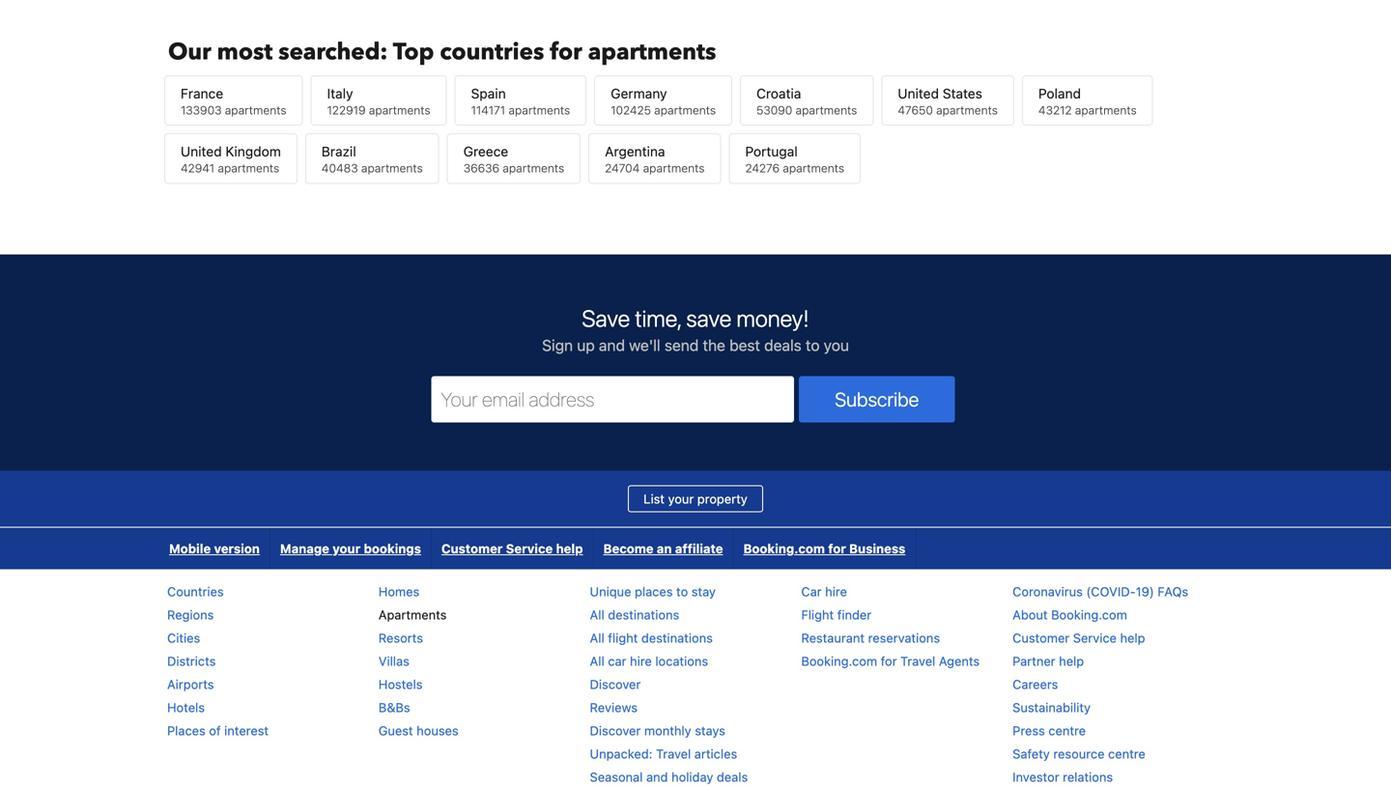 Task type: locate. For each thing, give the bounding box(es) containing it.
apartments inside the italy 122919 apartments
[[369, 103, 431, 117]]

1 horizontal spatial united
[[898, 85, 939, 101]]

customer right bookings
[[442, 542, 503, 556]]

reservations
[[868, 631, 940, 646]]

1 horizontal spatial your
[[668, 492, 694, 506]]

travel inside unique places to stay all destinations all flight destinations all car hire locations discover reviews discover monthly stays unpacked: travel articles seasonal and holiday deals
[[656, 747, 691, 762]]

deals down articles
[[717, 770, 748, 785]]

searched:
[[279, 36, 388, 68]]

0 horizontal spatial service
[[506, 542, 553, 556]]

2 vertical spatial booking.com
[[802, 654, 878, 669]]

0 vertical spatial travel
[[901, 654, 936, 669]]

centre up resource
[[1049, 724, 1086, 738]]

become
[[604, 542, 654, 556]]

argentina 24704 apartments
[[605, 144, 705, 175]]

0 vertical spatial for
[[550, 36, 583, 68]]

about
[[1013, 608, 1048, 622]]

1 vertical spatial customer service help link
[[1013, 631, 1146, 646]]

united inside united states 47650 apartments
[[898, 85, 939, 101]]

money!
[[737, 305, 810, 332]]

hostels
[[379, 678, 423, 692]]

mobile version link
[[159, 528, 270, 570]]

b&bs
[[379, 701, 410, 715]]

regions link
[[167, 608, 214, 622]]

unpacked: travel articles link
[[590, 747, 738, 762]]

apartments
[[379, 608, 447, 622]]

time,
[[635, 305, 681, 332]]

hire right car
[[630, 654, 652, 669]]

0 vertical spatial your
[[668, 492, 694, 506]]

centre
[[1049, 724, 1086, 738], [1109, 747, 1146, 762]]

all
[[590, 608, 605, 622], [590, 631, 605, 646], [590, 654, 605, 669]]

0 vertical spatial booking.com
[[744, 542, 825, 556]]

1 vertical spatial and
[[647, 770, 668, 785]]

discover up "reviews" link at the left bottom of the page
[[590, 678, 641, 692]]

0 vertical spatial customer
[[442, 542, 503, 556]]

travel up seasonal and holiday deals link
[[656, 747, 691, 762]]

1 horizontal spatial hire
[[826, 585, 848, 599]]

customer up the partner
[[1013, 631, 1070, 646]]

your right list on the bottom left
[[668, 492, 694, 506]]

help
[[556, 542, 583, 556], [1121, 631, 1146, 646], [1059, 654, 1085, 669]]

deals inside unique places to stay all destinations all flight destinations all car hire locations discover reviews discover monthly stays unpacked: travel articles seasonal and holiday deals
[[717, 770, 748, 785]]

1 horizontal spatial customer
[[1013, 631, 1070, 646]]

0 vertical spatial hire
[[826, 585, 848, 599]]

france 133903 apartments
[[181, 85, 287, 117]]

0 vertical spatial and
[[599, 336, 625, 355]]

0 vertical spatial customer service help link
[[432, 528, 593, 570]]

apartments right '114171'
[[509, 103, 570, 117]]

car hire flight finder restaurant reservations booking.com for travel agents
[[802, 585, 980, 669]]

your right manage
[[333, 542, 361, 556]]

apartments inside portugal 24276 apartments
[[783, 162, 845, 175]]

0 vertical spatial to
[[806, 336, 820, 355]]

we'll
[[629, 336, 661, 355]]

united for united kingdom
[[181, 144, 222, 160]]

manage your bookings link
[[271, 528, 431, 570]]

1 vertical spatial all
[[590, 631, 605, 646]]

apartments for argentina
[[643, 162, 705, 175]]

1 discover from the top
[[590, 678, 641, 692]]

united inside united kingdom 42941 apartments
[[181, 144, 222, 160]]

most
[[217, 36, 273, 68]]

1 horizontal spatial to
[[806, 336, 820, 355]]

for left business
[[829, 542, 846, 556]]

top
[[393, 36, 434, 68]]

1 all from the top
[[590, 608, 605, 622]]

affiliate
[[675, 542, 723, 556]]

locations
[[656, 654, 709, 669]]

finder
[[838, 608, 872, 622]]

safety
[[1013, 747, 1050, 762]]

apartments inside spain 114171 apartments
[[509, 103, 570, 117]]

1 horizontal spatial service
[[1074, 631, 1117, 646]]

apartments down greece
[[503, 162, 565, 175]]

0 vertical spatial all
[[590, 608, 605, 622]]

save time, save money! footer
[[0, 254, 1392, 788]]

apartments down argentina
[[643, 162, 705, 175]]

0 horizontal spatial travel
[[656, 747, 691, 762]]

apartments down states
[[937, 103, 998, 117]]

list your property link
[[628, 486, 763, 513]]

and inside unique places to stay all destinations all flight destinations all car hire locations discover reviews discover monthly stays unpacked: travel articles seasonal and holiday deals
[[647, 770, 668, 785]]

all left flight
[[590, 631, 605, 646]]

discover monthly stays link
[[590, 724, 726, 738]]

poland
[[1039, 85, 1082, 101]]

apartments up kingdom
[[225, 103, 287, 117]]

for down reservations
[[881, 654, 897, 669]]

become an affiliate link
[[594, 528, 733, 570]]

apartments down portugal
[[783, 162, 845, 175]]

places
[[167, 724, 206, 738]]

0 vertical spatial centre
[[1049, 724, 1086, 738]]

apartments for greece
[[503, 162, 565, 175]]

1 vertical spatial travel
[[656, 747, 691, 762]]

travel inside "car hire flight finder restaurant reservations booking.com for travel agents"
[[901, 654, 936, 669]]

1 vertical spatial deals
[[717, 770, 748, 785]]

1 vertical spatial service
[[1074, 631, 1117, 646]]

to left you
[[806, 336, 820, 355]]

1 vertical spatial help
[[1121, 631, 1146, 646]]

1 vertical spatial united
[[181, 144, 222, 160]]

navigation inside the save time, save money! footer
[[159, 528, 917, 570]]

portugal 24276 apartments
[[746, 144, 845, 175]]

districts link
[[167, 654, 216, 669]]

customer service help
[[442, 542, 583, 556]]

help right the partner
[[1059, 654, 1085, 669]]

cities link
[[167, 631, 200, 646]]

1 vertical spatial for
[[829, 542, 846, 556]]

to inside unique places to stay all destinations all flight destinations all car hire locations discover reviews discover monthly stays unpacked: travel articles seasonal and holiday deals
[[677, 585, 688, 599]]

united
[[898, 85, 939, 101], [181, 144, 222, 160]]

deals down money!
[[765, 336, 802, 355]]

booking.com inside coronavirus (covid-19) faqs about booking.com customer service help partner help careers sustainability press centre safety resource centre investor relations
[[1052, 608, 1128, 622]]

1 horizontal spatial deals
[[765, 336, 802, 355]]

1 vertical spatial to
[[677, 585, 688, 599]]

1 horizontal spatial customer service help link
[[1013, 631, 1146, 646]]

0 horizontal spatial for
[[550, 36, 583, 68]]

travel
[[901, 654, 936, 669], [656, 747, 691, 762]]

apartments inside germany 102425 apartments
[[654, 103, 716, 117]]

1 vertical spatial destinations
[[642, 631, 713, 646]]

best
[[730, 336, 761, 355]]

your inside list your property link
[[668, 492, 694, 506]]

manage
[[280, 542, 330, 556]]

2 vertical spatial for
[[881, 654, 897, 669]]

1 vertical spatial discover
[[590, 724, 641, 738]]

0 horizontal spatial to
[[677, 585, 688, 599]]

centre up "relations"
[[1109, 747, 1146, 762]]

0 vertical spatial deals
[[765, 336, 802, 355]]

united up 47650
[[898, 85, 939, 101]]

service inside coronavirus (covid-19) faqs about booking.com customer service help partner help careers sustainability press centre safety resource centre investor relations
[[1074, 631, 1117, 646]]

0 horizontal spatial deals
[[717, 770, 748, 785]]

apartments inside united states 47650 apartments
[[937, 103, 998, 117]]

coronavirus (covid-19) faqs about booking.com customer service help partner help careers sustainability press centre safety resource centre investor relations
[[1013, 585, 1189, 785]]

0 vertical spatial help
[[556, 542, 583, 556]]

booking.com down "coronavirus (covid-19) faqs" link
[[1052, 608, 1128, 622]]

apartments inside croatia 53090 apartments
[[796, 103, 858, 117]]

0 vertical spatial united
[[898, 85, 939, 101]]

all destinations link
[[590, 608, 680, 622]]

seasonal and holiday deals link
[[590, 770, 748, 785]]

1 vertical spatial your
[[333, 542, 361, 556]]

sustainability
[[1013, 701, 1091, 715]]

states
[[943, 85, 983, 101]]

1 horizontal spatial centre
[[1109, 747, 1146, 762]]

travel down reservations
[[901, 654, 936, 669]]

safety resource centre link
[[1013, 747, 1146, 762]]

0 vertical spatial destinations
[[608, 608, 680, 622]]

1 vertical spatial customer
[[1013, 631, 1070, 646]]

your for list
[[668, 492, 694, 506]]

1 horizontal spatial and
[[647, 770, 668, 785]]

apartments right '40483'
[[361, 162, 423, 175]]

for
[[550, 36, 583, 68], [829, 542, 846, 556], [881, 654, 897, 669]]

1 horizontal spatial travel
[[901, 654, 936, 669]]

navigation
[[159, 528, 917, 570]]

0 horizontal spatial your
[[333, 542, 361, 556]]

villas
[[379, 654, 410, 669]]

to inside "save time, save money! sign up and we'll send the best deals to you"
[[806, 336, 820, 355]]

0 horizontal spatial customer service help link
[[432, 528, 593, 570]]

homes apartments resorts villas hostels b&bs guest houses
[[379, 585, 459, 738]]

kingdom
[[226, 144, 281, 160]]

sign
[[542, 336, 573, 355]]

car hire link
[[802, 585, 848, 599]]

apartments down kingdom
[[218, 162, 280, 175]]

navigation containing mobile version
[[159, 528, 917, 570]]

apartments right the 122919 at the top left
[[369, 103, 431, 117]]

apartments inside france 133903 apartments
[[225, 103, 287, 117]]

press
[[1013, 724, 1046, 738]]

sustainability link
[[1013, 701, 1091, 715]]

0 horizontal spatial and
[[599, 336, 625, 355]]

an
[[657, 542, 672, 556]]

apartments down germany
[[654, 103, 716, 117]]

and down unpacked: travel articles link
[[647, 770, 668, 785]]

bookings
[[364, 542, 421, 556]]

0 horizontal spatial hire
[[630, 654, 652, 669]]

unique places to stay all destinations all flight destinations all car hire locations discover reviews discover monthly stays unpacked: travel articles seasonal and holiday deals
[[590, 585, 748, 785]]

apartments inside poland 43212 apartments
[[1076, 103, 1137, 117]]

for up spain 114171 apartments at the left top
[[550, 36, 583, 68]]

places
[[635, 585, 673, 599]]

apartments down poland
[[1076, 103, 1137, 117]]

booking.com up the car
[[744, 542, 825, 556]]

resorts link
[[379, 631, 423, 646]]

0 horizontal spatial help
[[556, 542, 583, 556]]

2 horizontal spatial help
[[1121, 631, 1146, 646]]

booking.com for travel agents link
[[802, 654, 980, 669]]

2 discover from the top
[[590, 724, 641, 738]]

apartments up germany
[[588, 36, 716, 68]]

booking.com inside navigation
[[744, 542, 825, 556]]

united up 42941 at the left top
[[181, 144, 222, 160]]

property
[[698, 492, 748, 506]]

partner help link
[[1013, 654, 1085, 669]]

1 horizontal spatial for
[[829, 542, 846, 556]]

destinations up all flight destinations link
[[608, 608, 680, 622]]

apartments
[[588, 36, 716, 68], [225, 103, 287, 117], [369, 103, 431, 117], [509, 103, 570, 117], [654, 103, 716, 117], [796, 103, 858, 117], [937, 103, 998, 117], [1076, 103, 1137, 117], [218, 162, 280, 175], [361, 162, 423, 175], [503, 162, 565, 175], [643, 162, 705, 175], [783, 162, 845, 175]]

of
[[209, 724, 221, 738]]

your inside manage your bookings link
[[333, 542, 361, 556]]

restaurant
[[802, 631, 865, 646]]

0 horizontal spatial customer
[[442, 542, 503, 556]]

1 vertical spatial booking.com
[[1052, 608, 1128, 622]]

unpacked:
[[590, 747, 653, 762]]

0 vertical spatial discover
[[590, 678, 641, 692]]

help left the become
[[556, 542, 583, 556]]

all down unique
[[590, 608, 605, 622]]

0 horizontal spatial united
[[181, 144, 222, 160]]

2 vertical spatial help
[[1059, 654, 1085, 669]]

all left car
[[590, 654, 605, 669]]

2 horizontal spatial for
[[881, 654, 897, 669]]

2 vertical spatial all
[[590, 654, 605, 669]]

43212
[[1039, 103, 1072, 117]]

help down 19) at right bottom
[[1121, 631, 1146, 646]]

france
[[181, 85, 223, 101]]

1 vertical spatial hire
[[630, 654, 652, 669]]

and right up
[[599, 336, 625, 355]]

apartments inside brazil 40483 apartments
[[361, 162, 423, 175]]

102425
[[611, 103, 651, 117]]

press centre link
[[1013, 724, 1086, 738]]

customer service help link for become an affiliate
[[432, 528, 593, 570]]

apartments down croatia
[[796, 103, 858, 117]]

hostels link
[[379, 678, 423, 692]]

destinations up locations
[[642, 631, 713, 646]]

0 vertical spatial service
[[506, 542, 553, 556]]

discover down "reviews" link at the left bottom of the page
[[590, 724, 641, 738]]

customer inside 'link'
[[442, 542, 503, 556]]

3 all from the top
[[590, 654, 605, 669]]

apartments inside argentina 24704 apartments
[[643, 162, 705, 175]]

booking.com down the restaurant
[[802, 654, 878, 669]]

hire up the flight finder link on the right bottom
[[826, 585, 848, 599]]

to left stay
[[677, 585, 688, 599]]

apartments inside greece 36636 apartments
[[503, 162, 565, 175]]

40483
[[322, 162, 358, 175]]



Task type: describe. For each thing, give the bounding box(es) containing it.
homes link
[[379, 585, 420, 599]]

Your email address email field
[[432, 377, 795, 423]]

19)
[[1136, 585, 1155, 599]]

our most searched: top countries for apartments
[[168, 36, 716, 68]]

cities
[[167, 631, 200, 646]]

42941
[[181, 162, 215, 175]]

apartments inside united kingdom 42941 apartments
[[218, 162, 280, 175]]

apartments for brazil
[[361, 162, 423, 175]]

careers
[[1013, 678, 1059, 692]]

articles
[[695, 747, 738, 762]]

you
[[824, 336, 849, 355]]

mobile version
[[169, 542, 260, 556]]

apartments for france
[[225, 103, 287, 117]]

countries
[[440, 36, 544, 68]]

save time, save money! sign up and we'll send the best deals to you
[[542, 305, 849, 355]]

restaurant reservations link
[[802, 631, 940, 646]]

all flight destinations link
[[590, 631, 713, 646]]

relations
[[1063, 770, 1114, 785]]

guest houses link
[[379, 724, 459, 738]]

greece
[[464, 144, 509, 160]]

resource
[[1054, 747, 1105, 762]]

flight finder link
[[802, 608, 872, 622]]

flight
[[608, 631, 638, 646]]

apartments for portugal
[[783, 162, 845, 175]]

agents
[[939, 654, 980, 669]]

reviews link
[[590, 701, 638, 715]]

stay
[[692, 585, 716, 599]]

customer inside coronavirus (covid-19) faqs about booking.com customer service help partner help careers sustainability press centre safety resource centre investor relations
[[1013, 631, 1070, 646]]

car
[[802, 585, 822, 599]]

croatia
[[757, 85, 802, 101]]

hotels link
[[167, 701, 205, 715]]

regions
[[167, 608, 214, 622]]

poland 43212 apartments
[[1039, 85, 1137, 117]]

spain
[[471, 85, 506, 101]]

apartments for spain
[[509, 103, 570, 117]]

apartments for germany
[[654, 103, 716, 117]]

your for manage
[[333, 542, 361, 556]]

interest
[[224, 724, 269, 738]]

manage your bookings
[[280, 542, 421, 556]]

apartments for italy
[[369, 103, 431, 117]]

list
[[644, 492, 665, 506]]

b&bs link
[[379, 701, 410, 715]]

customer service help link for partner help
[[1013, 631, 1146, 646]]

countries
[[167, 585, 224, 599]]

booking.com for business
[[744, 542, 906, 556]]

investor
[[1013, 770, 1060, 785]]

partner
[[1013, 654, 1056, 669]]

1 horizontal spatial help
[[1059, 654, 1085, 669]]

24276
[[746, 162, 780, 175]]

mobile
[[169, 542, 211, 556]]

hire inside "car hire flight finder restaurant reservations booking.com for travel agents"
[[826, 585, 848, 599]]

hotels
[[167, 701, 205, 715]]

districts
[[167, 654, 216, 669]]

deals inside "save time, save money! sign up and we'll send the best deals to you"
[[765, 336, 802, 355]]

about booking.com link
[[1013, 608, 1128, 622]]

united for united states
[[898, 85, 939, 101]]

apartments for croatia
[[796, 103, 858, 117]]

germany
[[611, 85, 667, 101]]

business
[[850, 542, 906, 556]]

unique
[[590, 585, 632, 599]]

hire inside unique places to stay all destinations all flight destinations all car hire locations discover reviews discover monthly stays unpacked: travel articles seasonal and holiday deals
[[630, 654, 652, 669]]

apartments for poland
[[1076, 103, 1137, 117]]

coronavirus (covid-19) faqs link
[[1013, 585, 1189, 599]]

places of interest link
[[167, 724, 269, 738]]

spain 114171 apartments
[[471, 85, 570, 117]]

italy 122919 apartments
[[327, 85, 431, 117]]

reviews
[[590, 701, 638, 715]]

and inside "save time, save money! sign up and we'll send the best deals to you"
[[599, 336, 625, 355]]

brazil
[[322, 144, 356, 160]]

brazil 40483 apartments
[[322, 144, 423, 175]]

114171
[[471, 103, 506, 117]]

1 vertical spatial centre
[[1109, 747, 1146, 762]]

guest
[[379, 724, 413, 738]]

croatia 53090 apartments
[[757, 85, 858, 117]]

careers link
[[1013, 678, 1059, 692]]

airports link
[[167, 678, 214, 692]]

car
[[608, 654, 627, 669]]

united kingdom 42941 apartments
[[181, 144, 281, 175]]

become an affiliate
[[604, 542, 723, 556]]

subscribe button
[[799, 377, 955, 423]]

0 horizontal spatial centre
[[1049, 724, 1086, 738]]

booking.com inside "car hire flight finder restaurant reservations booking.com for travel agents"
[[802, 654, 878, 669]]

airports
[[167, 678, 214, 692]]

monthly
[[645, 724, 692, 738]]

help inside 'link'
[[556, 542, 583, 556]]

133903
[[181, 103, 222, 117]]

save
[[582, 305, 630, 332]]

for inside "car hire flight finder restaurant reservations booking.com for travel agents"
[[881, 654, 897, 669]]

italy
[[327, 85, 353, 101]]

flight
[[802, 608, 834, 622]]

greece 36636 apartments
[[464, 144, 565, 175]]

houses
[[417, 724, 459, 738]]

stays
[[695, 724, 726, 738]]

122919
[[327, 103, 366, 117]]

resorts
[[379, 631, 423, 646]]

the
[[703, 336, 726, 355]]

seasonal
[[590, 770, 643, 785]]

for inside 'booking.com for business' link
[[829, 542, 846, 556]]

holiday
[[672, 770, 714, 785]]

2 all from the top
[[590, 631, 605, 646]]



Task type: vqa. For each thing, say whether or not it's contained in the screenshot.


